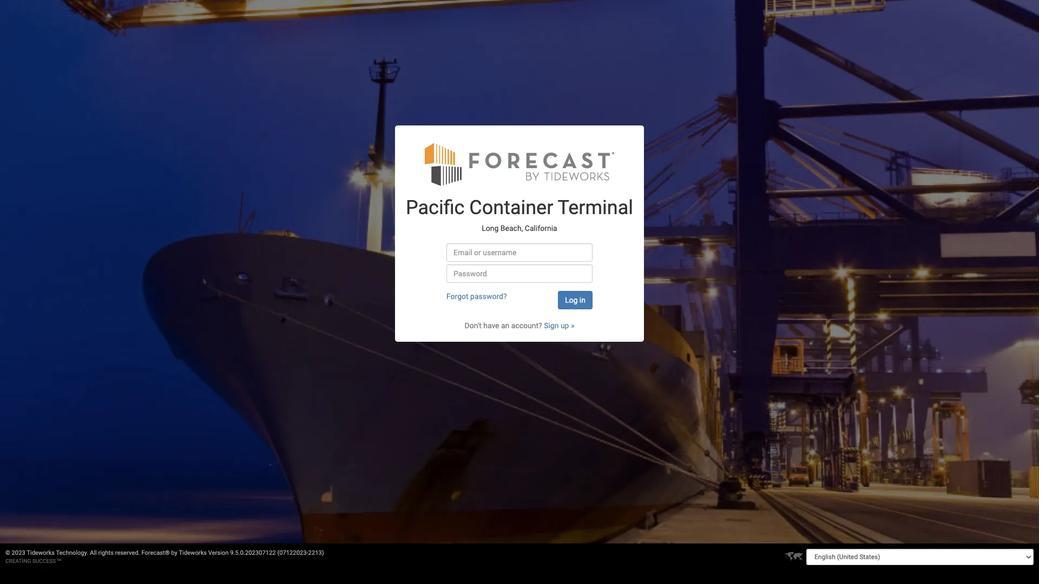 Task type: locate. For each thing, give the bounding box(es) containing it.
all
[[90, 550, 97, 557]]

an
[[501, 321, 509, 330]]

tideworks
[[27, 550, 55, 557], [179, 550, 207, 557]]

1 horizontal spatial tideworks
[[179, 550, 207, 557]]

forgot
[[446, 292, 468, 301]]

log
[[565, 296, 578, 305]]

pacific container terminal long beach, california
[[406, 196, 633, 232]]

forgot password? log in
[[446, 292, 586, 305]]

reserved.
[[115, 550, 140, 557]]

9.5.0.202307122
[[230, 550, 276, 557]]

success
[[32, 558, 56, 564]]

long
[[482, 224, 499, 232]]

creating
[[5, 558, 31, 564]]

up
[[561, 321, 569, 330]]

forecast® by tideworks image
[[425, 142, 614, 187]]

tideworks up the success
[[27, 550, 55, 557]]

»
[[571, 321, 574, 330]]

2023
[[12, 550, 25, 557]]

1 tideworks from the left
[[27, 550, 55, 557]]

don't have an account? sign up »
[[465, 321, 574, 330]]

0 horizontal spatial tideworks
[[27, 550, 55, 557]]

tideworks right by
[[179, 550, 207, 557]]

©
[[5, 550, 10, 557]]



Task type: vqa. For each thing, say whether or not it's contained in the screenshot.
Success
yes



Task type: describe. For each thing, give the bounding box(es) containing it.
log in button
[[558, 291, 593, 310]]

sign
[[544, 321, 559, 330]]

forecast®
[[141, 550, 170, 557]]

terminal
[[558, 196, 633, 219]]

2213)
[[308, 550, 324, 557]]

password?
[[470, 292, 507, 301]]

© 2023 tideworks technology. all rights reserved. forecast® by tideworks version 9.5.0.202307122 (07122023-2213) creating success ℠
[[5, 550, 324, 564]]

sign up » link
[[544, 321, 574, 330]]

technology.
[[56, 550, 88, 557]]

℠
[[57, 558, 61, 564]]

rights
[[98, 550, 114, 557]]

container
[[469, 196, 553, 219]]

2 tideworks from the left
[[179, 550, 207, 557]]

Email or username text field
[[446, 244, 593, 262]]

version
[[208, 550, 229, 557]]

beach,
[[500, 224, 523, 232]]

california
[[525, 224, 557, 232]]

pacific
[[406, 196, 465, 219]]

don't
[[465, 321, 481, 330]]

have
[[483, 321, 499, 330]]

by
[[171, 550, 177, 557]]

(07122023-
[[277, 550, 308, 557]]

account?
[[511, 321, 542, 330]]

forgot password? link
[[446, 292, 507, 301]]

in
[[579, 296, 586, 305]]

Password password field
[[446, 265, 593, 283]]



